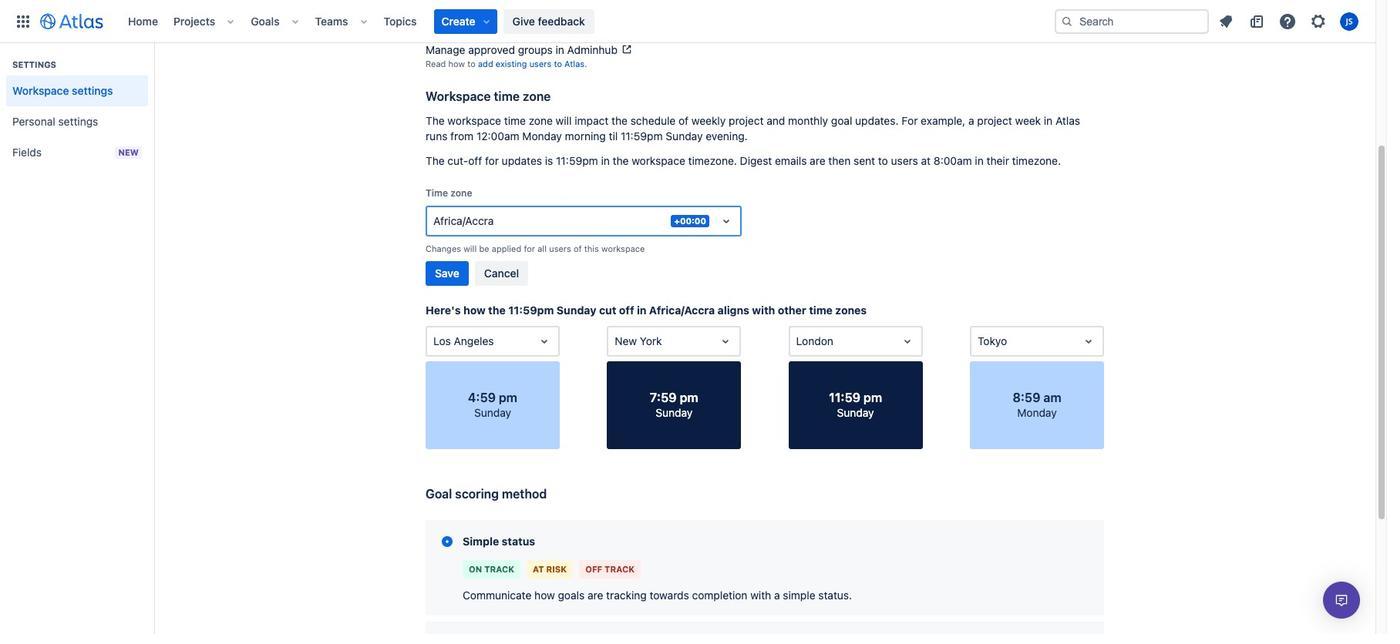 Task type: locate. For each thing, give the bounding box(es) containing it.
workspace right the this
[[602, 244, 645, 254]]

0 vertical spatial the
[[612, 114, 628, 127]]

track right off
[[605, 565, 635, 575]]

1 vertical spatial time
[[504, 114, 526, 127]]

1 vertical spatial the
[[426, 154, 445, 167]]

workspace
[[448, 114, 502, 127], [632, 154, 686, 167], [602, 244, 645, 254]]

7:59 pm sunday
[[650, 391, 699, 420]]

the workspace time zone will impact the schedule of weekly project and monthly goal updates. for example, a project week in atlas runs from 12:00am monday morning til 11:59pm sunday evening.
[[426, 114, 1081, 143]]

4:59 pm sunday
[[468, 391, 518, 420]]

1 horizontal spatial open image
[[1080, 332, 1099, 351]]

zone down add existing users to atlas. "link"
[[523, 89, 551, 103]]

to left add
[[468, 59, 476, 69]]

2 vertical spatial users
[[549, 244, 572, 254]]

1 vertical spatial for
[[524, 244, 535, 254]]

will
[[556, 114, 572, 127], [464, 244, 477, 254]]

open image for 11:59 pm
[[899, 332, 917, 351]]

of
[[679, 114, 689, 127], [574, 244, 582, 254]]

project
[[729, 114, 764, 127], [978, 114, 1013, 127]]

top element
[[9, 0, 1055, 43]]

0 vertical spatial settings
[[72, 84, 113, 97]]

0 horizontal spatial a
[[775, 589, 780, 603]]

0 vertical spatial off
[[468, 154, 482, 167]]

the inside the workspace time zone will impact the schedule of weekly project and monthly goal updates. for example, a project week in atlas runs from 12:00am monday morning til 11:59pm sunday evening.
[[426, 114, 445, 127]]

1 vertical spatial africa/accra
[[650, 304, 715, 317]]

1 vertical spatial are
[[588, 589, 604, 603]]

2 pm from the left
[[680, 391, 699, 405]]

manage
[[426, 9, 466, 22], [426, 43, 466, 56]]

adminhub
[[575, 9, 625, 22], [568, 43, 618, 56]]

how left goals at the left
[[535, 589, 555, 603]]

add
[[478, 59, 494, 69]]

0 vertical spatial 11:59pm
[[621, 130, 663, 143]]

workspace up from
[[448, 114, 502, 127]]

sunday down weekly
[[666, 130, 703, 143]]

1 horizontal spatial 11:59pm
[[556, 154, 598, 167]]

for down '12:00am'
[[485, 154, 499, 167]]

and
[[767, 114, 786, 127]]

of left weekly
[[679, 114, 689, 127]]

be
[[479, 244, 490, 254]]

pm inside 7:59 pm sunday
[[680, 391, 699, 405]]

how up angeles
[[464, 304, 486, 317]]

1 horizontal spatial a
[[969, 114, 975, 127]]

monday down 8:59 at the bottom
[[1018, 407, 1058, 420]]

0 horizontal spatial monday
[[523, 130, 562, 143]]

1 project from the left
[[729, 114, 764, 127]]

open image
[[535, 332, 554, 351], [717, 332, 735, 351], [899, 332, 917, 351]]

monday up is
[[523, 130, 562, 143]]

project left week
[[978, 114, 1013, 127]]

pm inside 4:59 pm sunday
[[499, 391, 518, 405]]

the up runs on the top left of page
[[426, 114, 445, 127]]

atlas.
[[565, 59, 587, 69]]

0 horizontal spatial domains
[[518, 9, 560, 22]]

11:59pm
[[621, 130, 663, 143], [556, 154, 598, 167], [509, 304, 554, 317]]

the down cancel button
[[488, 304, 506, 317]]

zones
[[836, 304, 867, 317]]

1 horizontal spatial track
[[605, 565, 635, 575]]

0 horizontal spatial project
[[729, 114, 764, 127]]

1 vertical spatial how
[[464, 304, 486, 317]]

the down til
[[613, 154, 629, 167]]

africa/accra up york
[[650, 304, 715, 317]]

these
[[598, 25, 620, 35]]

settings down workspace settings link
[[58, 115, 98, 128]]

pm right '11:59'
[[864, 391, 883, 405]]

workspace for workspace time zone
[[426, 89, 491, 103]]

an external link image
[[621, 43, 633, 56]]

goal
[[426, 488, 452, 501]]

sunday down 7:59
[[656, 407, 693, 420]]

weekly
[[692, 114, 726, 127]]

2 approved from the top
[[469, 43, 515, 56]]

2 the from the top
[[426, 154, 445, 167]]

1 vertical spatial manage
[[426, 43, 466, 56]]

updates.
[[856, 114, 899, 127]]

the up til
[[612, 114, 628, 127]]

0 horizontal spatial of
[[574, 244, 582, 254]]

1 the from the top
[[426, 114, 445, 127]]

of left the this
[[574, 244, 582, 254]]

atlas
[[1056, 114, 1081, 127]]

2 horizontal spatial 11:59pm
[[621, 130, 663, 143]]

the left cut-
[[426, 154, 445, 167]]

2 horizontal spatial to
[[879, 154, 889, 167]]

approved for domains
[[469, 9, 515, 22]]

1 horizontal spatial domains
[[623, 25, 657, 35]]

in inside the manage approved domains in adminhub anyone with verified email addresses with these domains can
[[563, 9, 572, 22]]

sunday for 7:59 pm
[[656, 407, 693, 420]]

users
[[530, 59, 552, 69], [892, 154, 919, 167], [549, 244, 572, 254]]

communicate
[[463, 589, 532, 603]]

1 manage from the top
[[426, 9, 466, 22]]

with right anyone
[[458, 25, 475, 35]]

1 horizontal spatial project
[[978, 114, 1013, 127]]

then
[[829, 154, 851, 167]]

with
[[458, 25, 475, 35], [578, 25, 595, 35], [753, 304, 776, 317], [751, 589, 772, 603]]

switch to... image
[[14, 12, 32, 30]]

cancel button
[[475, 262, 529, 286]]

new
[[615, 335, 637, 348]]

a left "simple"
[[775, 589, 780, 603]]

2 manage from the top
[[426, 43, 466, 56]]

1 horizontal spatial monday
[[1018, 407, 1058, 420]]

create button
[[434, 9, 497, 34]]

with left these
[[578, 25, 595, 35]]

2 vertical spatial 11:59pm
[[509, 304, 554, 317]]

are
[[810, 154, 826, 167], [588, 589, 604, 603]]

sunday inside 11:59 pm sunday
[[838, 407, 875, 420]]

time up '12:00am'
[[504, 114, 526, 127]]

0 horizontal spatial 11:59pm
[[509, 304, 554, 317]]

group
[[6, 43, 148, 173]]

monthly
[[789, 114, 829, 127]]

0 vertical spatial workspace
[[448, 114, 502, 127]]

users left at
[[892, 154, 919, 167]]

manage up anyone
[[426, 9, 466, 22]]

from
[[451, 130, 474, 143]]

2 horizontal spatial open image
[[899, 332, 917, 351]]

0 vertical spatial adminhub
[[575, 9, 625, 22]]

1 vertical spatial 11:59pm
[[556, 154, 598, 167]]

settings for personal settings
[[58, 115, 98, 128]]

off down from
[[468, 154, 482, 167]]

1 approved from the top
[[469, 9, 515, 22]]

open image
[[717, 212, 736, 231], [1080, 332, 1099, 351]]

1 track from the left
[[485, 565, 515, 575]]

0 horizontal spatial pm
[[499, 391, 518, 405]]

settings image
[[1310, 12, 1329, 30]]

adminhub up atlas.
[[568, 43, 618, 56]]

0 vertical spatial will
[[556, 114, 572, 127]]

1 vertical spatial users
[[892, 154, 919, 167]]

11:59pm down morning
[[556, 154, 598, 167]]

timezone.
[[689, 154, 737, 167], [1013, 154, 1062, 167]]

1 vertical spatial adminhub
[[568, 43, 618, 56]]

1 vertical spatial settings
[[58, 115, 98, 128]]

11:59pm down schedule
[[621, 130, 663, 143]]

manage inside the manage approved domains in adminhub anyone with verified email addresses with these domains can
[[426, 9, 466, 22]]

in up addresses
[[563, 9, 572, 22]]

settings up personal settings link
[[72, 84, 113, 97]]

1 vertical spatial domains
[[623, 25, 657, 35]]

8:59
[[1013, 391, 1041, 405]]

pm right 7:59
[[680, 391, 699, 405]]

create
[[442, 14, 476, 27]]

1 horizontal spatial are
[[810, 154, 826, 167]]

workspace down "settings"
[[12, 84, 69, 97]]

can
[[659, 25, 674, 35]]

1 vertical spatial of
[[574, 244, 582, 254]]

0 vertical spatial a
[[969, 114, 975, 127]]

manage up read
[[426, 43, 466, 56]]

off
[[586, 565, 603, 575]]

pm for 7:59 pm
[[680, 391, 699, 405]]

adminhub for domains
[[575, 9, 625, 22]]

will left be
[[464, 244, 477, 254]]

towards
[[650, 589, 690, 603]]

0 horizontal spatial are
[[588, 589, 604, 603]]

users right all
[[549, 244, 572, 254]]

a right example,
[[969, 114, 975, 127]]

1 horizontal spatial timezone.
[[1013, 154, 1062, 167]]

0 vertical spatial of
[[679, 114, 689, 127]]

workspace inside group
[[12, 84, 69, 97]]

0 vertical spatial monday
[[523, 130, 562, 143]]

monday inside the workspace time zone will impact the schedule of weekly project and monthly goal updates. for example, a project week in atlas runs from 12:00am monday morning til 11:59pm sunday evening.
[[523, 130, 562, 143]]

workspace
[[12, 84, 69, 97], [426, 89, 491, 103]]

manage for manage approved groups in adminhub
[[426, 43, 466, 56]]

11:59 pm sunday
[[830, 391, 883, 420]]

sunday
[[666, 130, 703, 143], [557, 304, 597, 317], [474, 407, 512, 420], [656, 407, 693, 420], [838, 407, 875, 420]]

with left "simple"
[[751, 589, 772, 603]]

track right on
[[485, 565, 515, 575]]

in up new york on the bottom left
[[637, 304, 647, 317]]

give feedback
[[513, 14, 585, 27]]

timezone. right the their in the right top of the page
[[1013, 154, 1062, 167]]

manage for manage approved domains in adminhub anyone with verified email addresses with these domains can
[[426, 9, 466, 22]]

workspace for changes will be applied for all users of this workspace
[[602, 244, 645, 254]]

0 vertical spatial africa/accra
[[434, 214, 494, 228]]

personal settings link
[[6, 106, 148, 137]]

0 vertical spatial approved
[[469, 9, 515, 22]]

0 horizontal spatial track
[[485, 565, 515, 575]]

1 vertical spatial workspace
[[632, 154, 686, 167]]

to left atlas.
[[554, 59, 562, 69]]

1 pm from the left
[[499, 391, 518, 405]]

are left 'then'
[[810, 154, 826, 167]]

sunday for 4:59 pm
[[474, 407, 512, 420]]

in down addresses
[[556, 43, 565, 56]]

workspace for the cut-off for updates is 11:59pm in the workspace timezone. digest emails are then sent to users at 8:00am in their timezone.
[[632, 154, 686, 167]]

how right read
[[449, 59, 465, 69]]

track
[[485, 565, 515, 575], [605, 565, 635, 575]]

1 vertical spatial approved
[[469, 43, 515, 56]]

2 horizontal spatial pm
[[864, 391, 883, 405]]

applied
[[492, 244, 522, 254]]

give
[[513, 14, 535, 27]]

for left all
[[524, 244, 535, 254]]

of inside the workspace time zone will impact the schedule of weekly project and monthly goal updates. for example, a project week in atlas runs from 12:00am monday morning til 11:59pm sunday evening.
[[679, 114, 689, 127]]

1 horizontal spatial of
[[679, 114, 689, 127]]

2 vertical spatial workspace
[[602, 244, 645, 254]]

0 vertical spatial domains
[[518, 9, 560, 22]]

1 vertical spatial zone
[[529, 114, 553, 127]]

to right sent
[[879, 154, 889, 167]]

domains
[[518, 9, 560, 22], [623, 25, 657, 35]]

evening.
[[706, 130, 748, 143]]

the inside the workspace time zone will impact the schedule of weekly project and monthly goal updates. for example, a project week in atlas runs from 12:00am monday morning til 11:59pm sunday evening.
[[612, 114, 628, 127]]

zone up is
[[529, 114, 553, 127]]

sunday for 11:59 pm
[[838, 407, 875, 420]]

None text field
[[797, 334, 800, 349]]

2 open image from the left
[[717, 332, 735, 351]]

2 vertical spatial time
[[810, 304, 833, 317]]

0 vertical spatial how
[[449, 59, 465, 69]]

at
[[922, 154, 931, 167]]

1 open image from the left
[[535, 332, 554, 351]]

approved inside the manage approved domains in adminhub anyone with verified email addresses with these domains can
[[469, 9, 515, 22]]

0 horizontal spatial timezone.
[[689, 154, 737, 167]]

0 horizontal spatial open image
[[535, 332, 554, 351]]

personal
[[12, 115, 55, 128]]

banner
[[0, 0, 1376, 43]]

approved up add
[[469, 43, 515, 56]]

sunday inside 7:59 pm sunday
[[656, 407, 693, 420]]

adminhub up these
[[575, 9, 625, 22]]

0 horizontal spatial will
[[464, 244, 477, 254]]

home link
[[123, 9, 163, 34]]

topics link
[[379, 9, 422, 34]]

simple status
[[463, 535, 536, 549]]

are right goals at the left
[[588, 589, 604, 603]]

1 horizontal spatial pm
[[680, 391, 699, 405]]

2 vertical spatial zone
[[451, 187, 473, 199]]

search image
[[1062, 15, 1074, 27]]

to
[[468, 59, 476, 69], [554, 59, 562, 69], [879, 154, 889, 167]]

0 horizontal spatial open image
[[717, 212, 736, 231]]

1 vertical spatial off
[[619, 304, 635, 317]]

1 timezone. from the left
[[689, 154, 737, 167]]

manage approved domains in adminhub link
[[426, 9, 641, 22]]

method
[[502, 488, 547, 501]]

0 vertical spatial manage
[[426, 9, 466, 22]]

zone right the time
[[451, 187, 473, 199]]

2 vertical spatial how
[[535, 589, 555, 603]]

8:00am
[[934, 154, 973, 167]]

sunday down 4:59 on the left of the page
[[474, 407, 512, 420]]

0 vertical spatial for
[[485, 154, 499, 167]]

teams
[[315, 14, 348, 27]]

pm right 4:59 on the left of the page
[[499, 391, 518, 405]]

time inside the workspace time zone will impact the schedule of weekly project and monthly goal updates. for example, a project week in atlas runs from 12:00am monday morning til 11:59pm sunday evening.
[[504, 114, 526, 127]]

0 horizontal spatial off
[[468, 154, 482, 167]]

manage approved domains in adminhub anyone with verified email addresses with these domains can
[[426, 9, 676, 35]]

time down read how to add existing users to atlas.
[[494, 89, 520, 103]]

sunday down '11:59'
[[838, 407, 875, 420]]

in down til
[[601, 154, 610, 167]]

time right other
[[810, 304, 833, 317]]

2 track from the left
[[605, 565, 635, 575]]

1 horizontal spatial open image
[[717, 332, 735, 351]]

cut-
[[448, 154, 469, 167]]

0 horizontal spatial workspace
[[12, 84, 69, 97]]

project up evening.
[[729, 114, 764, 127]]

workspace down schedule
[[632, 154, 686, 167]]

12:00am
[[477, 130, 520, 143]]

3 open image from the left
[[899, 332, 917, 351]]

off right cut
[[619, 304, 635, 317]]

1 horizontal spatial africa/accra
[[650, 304, 715, 317]]

timezone. down evening.
[[689, 154, 737, 167]]

africa/accra down 'time zone'
[[434, 214, 494, 228]]

pm inside 11:59 pm sunday
[[864, 391, 883, 405]]

1 vertical spatial monday
[[1018, 407, 1058, 420]]

0 horizontal spatial for
[[485, 154, 499, 167]]

2 timezone. from the left
[[1013, 154, 1062, 167]]

will up morning
[[556, 114, 572, 127]]

sunday inside 4:59 pm sunday
[[474, 407, 512, 420]]

status
[[502, 535, 536, 549]]

in inside the workspace time zone will impact the schedule of weekly project and monthly goal updates. for example, a project week in atlas runs from 12:00am monday morning til 11:59pm sunday evening.
[[1045, 114, 1053, 127]]

week
[[1016, 114, 1042, 127]]

approved for groups
[[469, 43, 515, 56]]

banner containing home
[[0, 0, 1376, 43]]

1 horizontal spatial workspace
[[426, 89, 491, 103]]

1 horizontal spatial will
[[556, 114, 572, 127]]

how for goals
[[535, 589, 555, 603]]

in left atlas
[[1045, 114, 1053, 127]]

fields
[[12, 146, 42, 159]]

workspace for workspace settings
[[12, 84, 69, 97]]

1 vertical spatial will
[[464, 244, 477, 254]]

approved up verified
[[469, 9, 515, 22]]

at
[[533, 565, 544, 575]]

give feedback button
[[503, 9, 595, 34]]

users down groups on the top of page
[[530, 59, 552, 69]]

all
[[538, 244, 547, 254]]

adminhub inside the manage approved domains in adminhub anyone with verified email addresses with these domains can
[[575, 9, 625, 22]]

0 vertical spatial the
[[426, 114, 445, 127]]

3 pm from the left
[[864, 391, 883, 405]]

workspace down read
[[426, 89, 491, 103]]

11:59pm down cancel button
[[509, 304, 554, 317]]

a
[[969, 114, 975, 127], [775, 589, 780, 603]]

None text field
[[434, 334, 437, 349], [615, 334, 618, 349], [978, 334, 981, 349], [434, 334, 437, 349], [615, 334, 618, 349], [978, 334, 981, 349]]

add existing users to atlas. link
[[478, 59, 587, 69]]



Task type: vqa. For each thing, say whether or not it's contained in the screenshot.


Task type: describe. For each thing, give the bounding box(es) containing it.
0 vertical spatial are
[[810, 154, 826, 167]]

workspace inside the workspace time zone will impact the schedule of weekly project and monthly goal updates. for example, a project week in atlas runs from 12:00am monday morning til 11:59pm sunday evening.
[[448, 114, 502, 127]]

completion
[[693, 589, 748, 603]]

adminhub for groups
[[568, 43, 618, 56]]

open image for 7:59 pm
[[717, 332, 735, 351]]

1 horizontal spatial off
[[619, 304, 635, 317]]

with left other
[[753, 304, 776, 317]]

home
[[128, 14, 158, 27]]

0 vertical spatial open image
[[717, 212, 736, 231]]

example,
[[921, 114, 966, 127]]

notifications image
[[1217, 12, 1236, 30]]

am
[[1044, 391, 1062, 405]]

workspace settings
[[12, 84, 113, 97]]

manage approved groups in adminhub link
[[426, 43, 633, 56]]

angeles
[[454, 335, 494, 348]]

tracking
[[607, 589, 647, 603]]

save button
[[426, 262, 469, 286]]

status.
[[819, 589, 853, 603]]

simple
[[783, 589, 816, 603]]

existing
[[496, 59, 527, 69]]

new
[[118, 147, 139, 157]]

0 vertical spatial time
[[494, 89, 520, 103]]

the for the cut-off for updates is 11:59pm in the workspace timezone. digest emails are then sent to users at 8:00am in their timezone.
[[426, 154, 445, 167]]

on track
[[469, 565, 515, 575]]

track for on track
[[485, 565, 515, 575]]

verified
[[478, 25, 508, 35]]

feedback
[[538, 14, 585, 27]]

workspace settings link
[[6, 76, 148, 106]]

pm for 11:59 pm
[[864, 391, 883, 405]]

help image
[[1279, 12, 1298, 30]]

here's
[[426, 304, 461, 317]]

here's how the 11:59pm sunday cut off in africa/accra aligns with other time zones
[[426, 304, 867, 317]]

read how to add existing users to atlas.
[[426, 59, 587, 69]]

0 vertical spatial zone
[[523, 89, 551, 103]]

london
[[797, 335, 834, 348]]

new york
[[615, 335, 662, 348]]

2 project from the left
[[978, 114, 1013, 127]]

settings
[[12, 59, 56, 69]]

other
[[778, 304, 807, 317]]

topics
[[384, 14, 417, 27]]

0 vertical spatial users
[[530, 59, 552, 69]]

pm for 4:59 pm
[[499, 391, 518, 405]]

how for the
[[464, 304, 486, 317]]

monday inside the 8:59 am monday
[[1018, 407, 1058, 420]]

changes will be applied for all users of this workspace
[[426, 244, 645, 254]]

goal scoring method
[[426, 488, 547, 501]]

how for to
[[449, 59, 465, 69]]

manage approved groups in adminhub
[[426, 43, 618, 56]]

projects
[[174, 14, 215, 27]]

updates
[[502, 154, 542, 167]]

morning
[[565, 130, 606, 143]]

off track
[[586, 565, 635, 575]]

11:59pm inside the workspace time zone will impact the schedule of weekly project and monthly goal updates. for example, a project week in atlas runs from 12:00am monday morning til 11:59pm sunday evening.
[[621, 130, 663, 143]]

york
[[640, 335, 662, 348]]

scoring
[[455, 488, 499, 501]]

on
[[469, 565, 482, 575]]

workspace time zone
[[426, 89, 551, 103]]

0 horizontal spatial africa/accra
[[434, 214, 494, 228]]

read
[[426, 59, 446, 69]]

goal
[[832, 114, 853, 127]]

track for off track
[[605, 565, 635, 575]]

2 vertical spatial the
[[488, 304, 506, 317]]

settings for workspace settings
[[72, 84, 113, 97]]

in left the their in the right top of the page
[[976, 154, 984, 167]]

impact
[[575, 114, 609, 127]]

a inside the workspace time zone will impact the schedule of weekly project and monthly goal updates. for example, a project week in atlas runs from 12:00am monday morning til 11:59pm sunday evening.
[[969, 114, 975, 127]]

time zone
[[426, 187, 473, 199]]

digest
[[740, 154, 773, 167]]

11:59
[[830, 391, 861, 405]]

open image for 4:59 pm
[[535, 332, 554, 351]]

+00:00
[[675, 216, 707, 226]]

cut
[[599, 304, 617, 317]]

the cut-off for updates is 11:59pm in the workspace timezone. digest emails are then sent to users at 8:00am in their timezone.
[[426, 154, 1062, 167]]

groups
[[518, 43, 553, 56]]

1 vertical spatial the
[[613, 154, 629, 167]]

1 vertical spatial a
[[775, 589, 780, 603]]

aligns
[[718, 304, 750, 317]]

the for the workspace time zone will impact the schedule of weekly project and monthly goal updates. for example, a project week in atlas runs from 12:00am monday morning til 11:59pm sunday evening.
[[426, 114, 445, 127]]

zone inside the workspace time zone will impact the schedule of weekly project and monthly goal updates. for example, a project week in atlas runs from 12:00am monday morning til 11:59pm sunday evening.
[[529, 114, 553, 127]]

til
[[609, 130, 618, 143]]

open intercom messenger image
[[1333, 592, 1352, 610]]

goals
[[558, 589, 585, 603]]

1 vertical spatial open image
[[1080, 332, 1099, 351]]

anyone
[[426, 25, 456, 35]]

sunday inside the workspace time zone will impact the schedule of weekly project and monthly goal updates. for example, a project week in atlas runs from 12:00am monday morning til 11:59pm sunday evening.
[[666, 130, 703, 143]]

emails
[[775, 154, 807, 167]]

0 horizontal spatial to
[[468, 59, 476, 69]]

Search field
[[1055, 9, 1210, 34]]

for
[[902, 114, 918, 127]]

goals
[[251, 14, 280, 27]]

1 horizontal spatial to
[[554, 59, 562, 69]]

sent
[[854, 154, 876, 167]]

teams link
[[311, 9, 353, 34]]

time
[[426, 187, 448, 199]]

8:59 am monday
[[1013, 391, 1062, 420]]

simple
[[463, 535, 499, 549]]

cancel
[[484, 267, 519, 280]]

communicate how goals are tracking towards completion with a simple status.
[[463, 589, 853, 603]]

changes
[[426, 244, 461, 254]]

7:59
[[650, 391, 677, 405]]

group containing workspace settings
[[6, 43, 148, 173]]

email
[[510, 25, 532, 35]]

4:59
[[468, 391, 496, 405]]

is
[[545, 154, 553, 167]]

sunday left cut
[[557, 304, 597, 317]]

1 horizontal spatial for
[[524, 244, 535, 254]]

los angeles
[[434, 335, 494, 348]]

will inside the workspace time zone will impact the schedule of weekly project and monthly goal updates. for example, a project week in atlas runs from 12:00am monday morning til 11:59pm sunday evening.
[[556, 114, 572, 127]]

runs
[[426, 130, 448, 143]]

account image
[[1341, 12, 1359, 30]]



